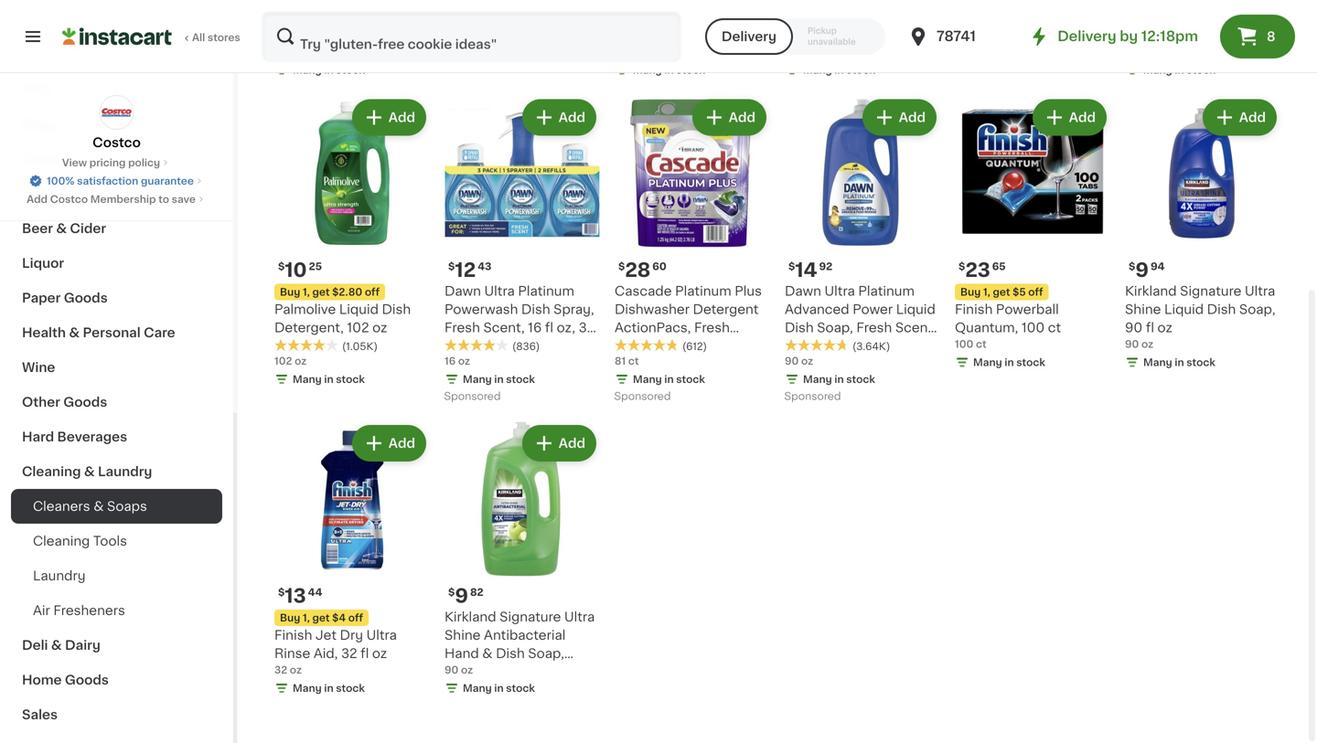 Task type: describe. For each thing, give the bounding box(es) containing it.
cleaners & soaps link
[[11, 489, 222, 524]]

0 vertical spatial 100
[[1021, 321, 1045, 334]]

liquid inside dawn ultra platinum advanced power liquid dish soap, fresh scent, 90 fl oz
[[896, 303, 935, 316]]

palmolive
[[274, 303, 336, 316]]

goods for home goods
[[65, 674, 109, 687]]

dawn for 14
[[785, 285, 821, 298]]

81 inside "cascade platinum plus dishwasher detergent actionpacs, fresh scent, 81 ct"
[[659, 340, 673, 353]]

tools
[[93, 535, 127, 548]]

(1.05k)
[[342, 342, 378, 352]]

product group containing 12
[[444, 96, 600, 407]]

102 oz
[[274, 356, 307, 366]]

102 inside palmolive liquid dish detergent, 102 oz
[[347, 321, 369, 334]]

platinum for 14
[[858, 285, 915, 298]]

beer & cider
[[22, 222, 106, 235]]

finish for 13
[[274, 629, 312, 642]]

$ 10 25
[[278, 261, 322, 280]]

ct inside dawn ultra platinum powerwash dish spray, fresh scent, 16 fl oz, 3 ct
[[444, 340, 458, 353]]

$ 12 43
[[448, 261, 491, 280]]

satisfaction
[[77, 176, 138, 186]]

2.95 lb
[[785, 47, 820, 57]]

costco inside add costco membership to save link
[[50, 194, 88, 204]]

1, for 23
[[983, 287, 990, 297]]

baby link
[[11, 107, 222, 142]]

by
[[1120, 30, 1138, 43]]

antibacterial
[[484, 629, 566, 642]]

$ for $ 13 44
[[278, 588, 285, 598]]

0 horizontal spatial 81 ct
[[274, 47, 299, 57]]

baby
[[22, 118, 56, 131]]

air
[[33, 605, 50, 617]]

& for deli
[[51, 639, 62, 652]]

& for cleaners
[[93, 500, 104, 513]]

1 vertical spatial laundry
[[33, 570, 86, 583]]

60
[[652, 262, 667, 272]]

get for 10
[[312, 287, 330, 297]]

soap, inside kirkland signature ultra shine liquid dish soap, 90 fl oz 90 oz
[[1239, 303, 1275, 316]]

scent, inside kirkland signature ultra shine antibacterial hand & dish soap, green apple scent, 90 fl oz
[[528, 666, 569, 679]]

0 horizontal spatial 100
[[955, 339, 973, 349]]

shine for antibacterial
[[444, 629, 481, 642]]

$2.80
[[332, 287, 362, 297]]

$ for $ 12 43
[[448, 262, 455, 272]]

power
[[853, 303, 893, 316]]

cascade
[[615, 285, 672, 298]]

soaps
[[107, 500, 147, 513]]

platinum for 12
[[518, 285, 574, 298]]

43
[[478, 262, 491, 272]]

ultra inside finish jet dry ultra rinse aid, 32 fl oz 32 oz
[[366, 629, 397, 642]]

fresh for 12
[[444, 321, 480, 334]]

floral link
[[11, 142, 222, 177]]

cleaning tools link
[[11, 524, 222, 559]]

sales
[[22, 709, 58, 722]]

product group containing 23
[[955, 96, 1110, 374]]

product group containing 28
[[615, 96, 770, 407]]

product group containing 10
[[274, 96, 430, 391]]

dish inside dawn ultra platinum advanced power liquid dish soap, fresh scent, 90 fl oz
[[785, 321, 814, 334]]

liquor link
[[11, 246, 222, 281]]

115
[[444, 11, 460, 21]]

add costco membership to save link
[[27, 192, 207, 207]]

health & personal care link
[[11, 316, 222, 350]]

beer
[[22, 222, 53, 235]]

delivery button
[[705, 18, 793, 55]]

care
[[144, 327, 175, 339]]

0 horizontal spatial 32
[[274, 665, 287, 675]]

cleaning & laundry
[[22, 466, 152, 478]]

hard beverages
[[22, 431, 127, 444]]

1 horizontal spatial costco
[[93, 136, 141, 149]]

buy 1, get $2.80 off
[[280, 287, 380, 297]]

cleaning tools
[[33, 535, 127, 548]]

platinum inside "cascade platinum plus dishwasher detergent actionpacs, fresh scent, 81 ct"
[[675, 285, 731, 298]]

home goods
[[22, 674, 109, 687]]

12
[[455, 261, 476, 280]]

pets link
[[11, 72, 222, 107]]

finish jet dry ultra rinse aid, 32 fl oz 32 oz
[[274, 629, 397, 675]]

home goods link
[[11, 663, 222, 698]]

membership
[[90, 194, 156, 204]]

1, for 10
[[303, 287, 310, 297]]

kirkland for antibacterial
[[444, 611, 496, 624]]

shine for liquid
[[1125, 303, 1161, 316]]

16 oz
[[444, 356, 470, 366]]

& inside kirkland signature ultra shine antibacterial hand & dish soap, green apple scent, 90 fl oz
[[482, 648, 493, 660]]

kirkland signature ultra shine antibacterial hand & dish soap, green apple scent, 90 fl oz
[[444, 611, 595, 697]]

fl inside kirkland signature ultra shine antibacterial hand & dish soap, green apple scent, 90 fl oz
[[444, 684, 453, 697]]

fl inside finish jet dry ultra rinse aid, 32 fl oz 32 oz
[[360, 648, 369, 660]]

$ 14 92
[[788, 261, 832, 280]]

paper
[[22, 292, 61, 305]]

floral
[[22, 153, 59, 166]]

dry
[[340, 629, 363, 642]]

kirkland for liquid
[[1125, 285, 1177, 298]]

paper goods link
[[11, 281, 222, 316]]

goods for other goods
[[63, 396, 107, 409]]

1, for 13
[[303, 613, 310, 623]]

cider
[[70, 222, 106, 235]]

& for beer
[[56, 222, 67, 235]]

fresh inside dawn ultra platinum advanced power liquid dish soap, fresh scent, 90 fl oz
[[856, 321, 892, 334]]

$ 28 60
[[618, 261, 667, 280]]

2 vertical spatial 81
[[615, 356, 626, 366]]

fresh for 28
[[694, 321, 730, 334]]

100%
[[47, 176, 75, 186]]

dishwasher
[[615, 303, 690, 316]]

cleaning for cleaning tools
[[33, 535, 90, 548]]

12:18pm
[[1141, 30, 1198, 43]]

all stores
[[192, 32, 240, 43]]

3
[[579, 321, 587, 334]]

(2.02k)
[[1023, 32, 1060, 42]]

dish inside dawn ultra platinum powerwash dish spray, fresh scent, 16 fl oz, 3 ct
[[521, 303, 550, 316]]

service type group
[[705, 18, 885, 55]]

sponsored badge image for 14
[[785, 392, 840, 402]]

$ 13 44
[[278, 587, 322, 606]]

cleaning & laundry link
[[11, 455, 222, 489]]

8 button
[[1220, 15, 1295, 59]]

product group containing 14
[[785, 96, 940, 407]]

buy 1, get $4 off
[[280, 613, 363, 623]]

detergent,
[[274, 321, 344, 334]]

home
[[22, 674, 62, 687]]

$ for $ 28 60
[[618, 262, 625, 272]]

100% satisfaction guarantee
[[47, 176, 194, 186]]

$5
[[1013, 287, 1026, 297]]

green
[[444, 666, 484, 679]]

& for cleaning
[[84, 466, 95, 478]]

spray,
[[554, 303, 594, 316]]

0 vertical spatial 90 oz
[[1125, 47, 1153, 57]]

rinse
[[274, 648, 310, 660]]

get for 13
[[312, 613, 330, 623]]

Search field
[[263, 13, 679, 60]]

cascade platinum plus dishwasher detergent actionpacs, fresh scent, 81 ct
[[615, 285, 762, 353]]

buy for 10
[[280, 287, 300, 297]]

14
[[795, 261, 817, 280]]

kirkland signature ultra shine liquid dish soap, 90 fl oz 90 oz
[[1125, 285, 1275, 349]]

hard beverages link
[[11, 420, 222, 455]]

$ 9 82
[[448, 587, 483, 606]]

13
[[285, 587, 306, 606]]

electronics link
[[11, 177, 222, 211]]

9 for kirkland signature ultra shine liquid dish soap, 90 fl oz
[[1135, 261, 1149, 280]]

fl inside dawn ultra platinum powerwash dish spray, fresh scent, 16 fl oz, 3 ct
[[545, 321, 553, 334]]



Task type: vqa. For each thing, say whether or not it's contained in the screenshot.


Task type: locate. For each thing, give the bounding box(es) containing it.
scent,
[[483, 321, 525, 334], [895, 321, 937, 334], [615, 340, 656, 353], [528, 666, 569, 679]]

fl down $ 9 94
[[1146, 321, 1154, 334]]

1 horizontal spatial delivery
[[1057, 30, 1116, 43]]

platinum inside dawn ultra platinum powerwash dish spray, fresh scent, 16 fl oz, 3 ct
[[518, 285, 574, 298]]

hard
[[22, 431, 54, 444]]

costco logo image
[[99, 95, 134, 130]]

115 ct
[[444, 11, 473, 21]]

$ left 43
[[448, 262, 455, 272]]

liquid
[[339, 303, 379, 316], [896, 303, 935, 316], [1164, 303, 1204, 316]]

liquid inside palmolive liquid dish detergent, 102 oz
[[339, 303, 379, 316]]

buy down the 10
[[280, 287, 300, 297]]

kirkland down $ 9 82
[[444, 611, 496, 624]]

fl inside dawn ultra platinum advanced power liquid dish soap, fresh scent, 90 fl oz
[[806, 340, 814, 353]]

quantum,
[[955, 321, 1018, 334]]

$ left 92
[[788, 262, 795, 272]]

wine
[[22, 361, 55, 374]]

0 horizontal spatial (3.64k)
[[852, 342, 890, 352]]

kirkland inside kirkland signature ultra shine antibacterial hand & dish soap, green apple scent, 90 fl oz
[[444, 611, 496, 624]]

0 vertical spatial shine
[[1125, 303, 1161, 316]]

0 horizontal spatial 102
[[274, 356, 292, 366]]

off right $4
[[348, 613, 363, 623]]

scent, inside dawn ultra platinum advanced power liquid dish soap, fresh scent, 90 fl oz
[[895, 321, 937, 334]]

add button
[[354, 101, 424, 134], [524, 101, 594, 134], [694, 101, 765, 134], [864, 101, 935, 134], [1034, 101, 1105, 134], [1204, 101, 1275, 134], [354, 427, 424, 460], [524, 427, 594, 460]]

shine inside kirkland signature ultra shine liquid dish soap, 90 fl oz 90 oz
[[1125, 303, 1161, 316]]

2 horizontal spatial 81
[[659, 340, 673, 353]]

0 horizontal spatial kirkland
[[444, 611, 496, 624]]

paper goods
[[22, 292, 108, 305]]

$ for $ 23 65
[[959, 262, 965, 272]]

0 vertical spatial 81
[[274, 47, 286, 57]]

soap, inside dawn ultra platinum advanced power liquid dish soap, fresh scent, 90 fl oz
[[817, 321, 853, 334]]

deli & dairy
[[22, 639, 100, 652]]

other goods link
[[11, 385, 222, 420]]

& right deli
[[51, 639, 62, 652]]

oz inside kirkland signature ultra shine antibacterial hand & dish soap, green apple scent, 90 fl oz
[[456, 684, 471, 697]]

0 horizontal spatial finish
[[274, 629, 312, 642]]

buy for 13
[[280, 613, 300, 623]]

100 down powerball
[[1021, 321, 1045, 334]]

& left the soaps at the bottom of the page
[[93, 500, 104, 513]]

2 horizontal spatial liquid
[[1164, 303, 1204, 316]]

cleaning for cleaning & laundry
[[22, 466, 81, 478]]

liquid down 94
[[1164, 303, 1204, 316]]

air fresheners link
[[11, 594, 222, 628]]

0 vertical spatial signature
[[1180, 285, 1242, 298]]

shine down $ 9 94
[[1125, 303, 1161, 316]]

dawn ultra platinum powerwash dish spray, fresh scent, 16 fl oz, 3 ct
[[444, 285, 594, 353]]

signature inside kirkland signature ultra shine antibacterial hand & dish soap, green apple scent, 90 fl oz
[[499, 611, 561, 624]]

2 vertical spatial 90 oz
[[444, 665, 473, 675]]

1 horizontal spatial 100
[[1021, 321, 1045, 334]]

fl
[[545, 321, 553, 334], [1146, 321, 1154, 334], [806, 340, 814, 353], [360, 648, 369, 660], [444, 684, 453, 697]]

air fresheners
[[33, 605, 125, 617]]

finish powerball quantum, 100 ct 100 ct
[[955, 303, 1061, 349]]

0 vertical spatial laundry
[[98, 466, 152, 478]]

1 horizontal spatial signature
[[1180, 285, 1242, 298]]

0 horizontal spatial 90 oz
[[444, 665, 473, 675]]

finish inside finish powerball quantum, 100 ct 100 ct
[[955, 303, 993, 316]]

2 vertical spatial soap,
[[528, 648, 564, 660]]

9 for kirkland signature ultra shine antibacterial hand & dish soap, green apple scent, 90 fl oz
[[455, 587, 468, 606]]

all
[[192, 32, 205, 43]]

& right hand
[[482, 648, 493, 660]]

90 oz down advanced on the top right of the page
[[785, 356, 813, 366]]

powerwash
[[444, 303, 518, 316]]

cleaners & soaps
[[33, 500, 147, 513]]

& for health
[[69, 327, 80, 339]]

add
[[388, 111, 415, 124], [559, 111, 585, 124], [729, 111, 755, 124], [899, 111, 926, 124], [1069, 111, 1096, 124], [1239, 111, 1266, 124], [27, 194, 48, 204], [388, 437, 415, 450], [559, 437, 585, 450]]

ultra inside kirkland signature ultra shine antibacterial hand & dish soap, green apple scent, 90 fl oz
[[564, 611, 595, 624]]

ultra inside kirkland signature ultra shine liquid dish soap, 90 fl oz 90 oz
[[1245, 285, 1275, 298]]

& right health at the top of page
[[69, 327, 80, 339]]

$ 23 65
[[959, 261, 1006, 280]]

buy
[[280, 287, 300, 297], [960, 287, 981, 297], [280, 613, 300, 623]]

dairy
[[65, 639, 100, 652]]

get left $4
[[312, 613, 330, 623]]

102 down detergent,
[[274, 356, 292, 366]]

1 horizontal spatial soap,
[[817, 321, 853, 334]]

2 horizontal spatial soap,
[[1239, 303, 1275, 316]]

1 horizontal spatial (836)
[[682, 32, 710, 42]]

liquor
[[22, 257, 64, 270]]

platinum up the power
[[858, 285, 915, 298]]

$ up "cascade" at the top of the page
[[618, 262, 625, 272]]

1, down $ 13 44
[[303, 613, 310, 623]]

cleaners
[[33, 500, 90, 513]]

1 vertical spatial shine
[[444, 629, 481, 642]]

liquid inside kirkland signature ultra shine liquid dish soap, 90 fl oz 90 oz
[[1164, 303, 1204, 316]]

goods up health & personal care
[[64, 292, 108, 305]]

kirkland down $ 9 94
[[1125, 285, 1177, 298]]

cleaning down cleaners
[[33, 535, 90, 548]]

$ for $ 14 92
[[788, 262, 795, 272]]

1 vertical spatial (836)
[[512, 342, 540, 352]]

sponsored badge image down 16 oz
[[444, 392, 500, 402]]

1 horizontal spatial 81 ct
[[615, 356, 639, 366]]

dish inside palmolive liquid dish detergent, 102 oz
[[382, 303, 411, 316]]

liquid right the power
[[896, 303, 935, 316]]

1 vertical spatial soap,
[[817, 321, 853, 334]]

soap, inside kirkland signature ultra shine antibacterial hand & dish soap, green apple scent, 90 fl oz
[[528, 648, 564, 660]]

23
[[965, 261, 990, 280]]

scent, down the "powerwash"
[[483, 321, 525, 334]]

1 vertical spatial 81
[[659, 340, 673, 353]]

9 left 82 at the bottom
[[455, 587, 468, 606]]

product group
[[274, 96, 430, 391], [444, 96, 600, 407], [615, 96, 770, 407], [785, 96, 940, 407], [955, 96, 1110, 374], [1125, 96, 1280, 374], [274, 422, 430, 700], [444, 422, 600, 700]]

save
[[172, 194, 196, 204]]

1 vertical spatial 100
[[955, 339, 973, 349]]

2 horizontal spatial fresh
[[856, 321, 892, 334]]

get for 23
[[993, 287, 1010, 297]]

platinum up detergent
[[675, 285, 731, 298]]

$ for $ 10 25
[[278, 262, 285, 272]]

0 vertical spatial kirkland
[[1125, 285, 1177, 298]]

2 horizontal spatial 90 oz
[[1125, 47, 1153, 57]]

goods inside paper goods link
[[64, 292, 108, 305]]

0 vertical spatial finish
[[955, 303, 993, 316]]

fl down dry
[[360, 648, 369, 660]]

beer & cider link
[[11, 211, 222, 246]]

2 horizontal spatial off
[[1028, 287, 1043, 297]]

3 platinum from the left
[[858, 285, 915, 298]]

0 horizontal spatial soap,
[[528, 648, 564, 660]]

cleaning
[[22, 466, 81, 478], [33, 535, 90, 548]]

$ left 82 at the bottom
[[448, 588, 455, 598]]

1 horizontal spatial dawn
[[785, 285, 821, 298]]

2 sponsored badge image from the left
[[615, 392, 670, 402]]

& right beer
[[56, 222, 67, 235]]

stores
[[208, 32, 240, 43]]

2 horizontal spatial sponsored badge image
[[785, 392, 840, 402]]

1 vertical spatial 16
[[444, 356, 456, 366]]

scent, right apple
[[528, 666, 569, 679]]

94
[[1151, 262, 1165, 272]]

$ inside $ 10 25
[[278, 262, 285, 272]]

shine up hand
[[444, 629, 481, 642]]

2 vertical spatial goods
[[65, 674, 109, 687]]

ultra inside dawn ultra platinum advanced power liquid dish soap, fresh scent, 90 fl oz
[[825, 285, 855, 298]]

goods down dairy
[[65, 674, 109, 687]]

beverages
[[57, 431, 127, 444]]

0 horizontal spatial dawn
[[444, 285, 481, 298]]

1 horizontal spatial off
[[365, 287, 380, 297]]

cleaning up cleaners
[[22, 466, 81, 478]]

fresheners
[[53, 605, 125, 617]]

1 horizontal spatial 90 oz
[[785, 356, 813, 366]]

102 up the (1.05k)
[[347, 321, 369, 334]]

ultra
[[484, 285, 515, 298], [825, 285, 855, 298], [1245, 285, 1275, 298], [564, 611, 595, 624], [366, 629, 397, 642]]

None search field
[[262, 11, 681, 62]]

0 horizontal spatial delivery
[[721, 30, 776, 43]]

1 horizontal spatial finish
[[955, 303, 993, 316]]

1 horizontal spatial sponsored badge image
[[615, 392, 670, 402]]

0 horizontal spatial laundry
[[33, 570, 86, 583]]

oz inside dawn ultra platinum advanced power liquid dish soap, fresh scent, 90 fl oz
[[817, 340, 832, 353]]

1 horizontal spatial shine
[[1125, 303, 1161, 316]]

3 sponsored badge image from the left
[[785, 392, 840, 402]]

dawn down the 14
[[785, 285, 821, 298]]

fresh
[[444, 321, 480, 334], [694, 321, 730, 334], [856, 321, 892, 334]]

78741
[[937, 30, 976, 43]]

dawn inside dawn ultra platinum powerwash dish spray, fresh scent, 16 fl oz, 3 ct
[[444, 285, 481, 298]]

0 horizontal spatial liquid
[[339, 303, 379, 316]]

fresh inside "cascade platinum plus dishwasher detergent actionpacs, fresh scent, 81 ct"
[[694, 321, 730, 334]]

$ left the 44
[[278, 588, 285, 598]]

$ inside $ 14 92
[[788, 262, 795, 272]]

2 fresh from the left
[[694, 321, 730, 334]]

1 horizontal spatial (612)
[[682, 342, 707, 352]]

delivery inside button
[[721, 30, 776, 43]]

instacart logo image
[[62, 26, 172, 48]]

fresh down the power
[[856, 321, 892, 334]]

2 horizontal spatial platinum
[[858, 285, 915, 298]]

92
[[819, 262, 832, 272]]

9 left 94
[[1135, 261, 1149, 280]]

ultra inside dawn ultra platinum powerwash dish spray, fresh scent, 16 fl oz, 3 ct
[[484, 285, 515, 298]]

2 dawn from the left
[[785, 285, 821, 298]]

1 vertical spatial 81 ct
[[615, 356, 639, 366]]

shine inside kirkland signature ultra shine antibacterial hand & dish soap, green apple scent, 90 fl oz
[[444, 629, 481, 642]]

1 horizontal spatial fresh
[[694, 321, 730, 334]]

costco down 100%
[[50, 194, 88, 204]]

1 vertical spatial finish
[[274, 629, 312, 642]]

sponsored badge image
[[444, 392, 500, 402], [615, 392, 670, 402], [785, 392, 840, 402]]

oz inside palmolive liquid dish detergent, 102 oz
[[372, 321, 387, 334]]

(3.64k) left 8
[[1193, 32, 1230, 42]]

1 vertical spatial 90 oz
[[785, 356, 813, 366]]

$ left 25
[[278, 262, 285, 272]]

1 vertical spatial costco
[[50, 194, 88, 204]]

$ inside $ 9 94
[[1129, 262, 1135, 272]]

1 vertical spatial 9
[[455, 587, 468, 606]]

platinum up spray,
[[518, 285, 574, 298]]

finish inside finish jet dry ultra rinse aid, 32 fl oz 32 oz
[[274, 629, 312, 642]]

25
[[309, 262, 322, 272]]

0 vertical spatial cleaning
[[22, 466, 81, 478]]

1 horizontal spatial 102
[[347, 321, 369, 334]]

delivery for delivery
[[721, 30, 776, 43]]

1 horizontal spatial (3.64k)
[[1193, 32, 1230, 42]]

0 horizontal spatial (612)
[[342, 32, 367, 42]]

0 vertical spatial costco
[[93, 136, 141, 149]]

& up cleaners & soaps
[[84, 466, 95, 478]]

0 horizontal spatial off
[[348, 613, 363, 623]]

1 vertical spatial kirkland
[[444, 611, 496, 624]]

powerball
[[996, 303, 1059, 316]]

platinum
[[518, 285, 574, 298], [675, 285, 731, 298], [858, 285, 915, 298]]

1 vertical spatial 102
[[274, 356, 292, 366]]

90 inside dawn ultra platinum advanced power liquid dish soap, fresh scent, 90 fl oz
[[785, 340, 802, 353]]

1 liquid from the left
[[339, 303, 379, 316]]

goods inside the other goods link
[[63, 396, 107, 409]]

goods inside home goods link
[[65, 674, 109, 687]]

$ left 94
[[1129, 262, 1135, 272]]

dish inside kirkland signature ultra shine liquid dish soap, 90 fl oz 90 oz
[[1207, 303, 1236, 316]]

0 horizontal spatial (836)
[[512, 342, 540, 352]]

off for 10
[[365, 287, 380, 297]]

$ for $ 9 94
[[1129, 262, 1135, 272]]

plus
[[735, 285, 762, 298]]

get left $5
[[993, 287, 1010, 297]]

dawn inside dawn ultra platinum advanced power liquid dish soap, fresh scent, 90 fl oz
[[785, 285, 821, 298]]

all stores link
[[62, 11, 241, 62]]

liquid down $2.80
[[339, 303, 379, 316]]

1 horizontal spatial liquid
[[896, 303, 935, 316]]

finish up rinse
[[274, 629, 312, 642]]

costco link
[[93, 95, 141, 152]]

fl left 'oz,' at left top
[[545, 321, 553, 334]]

pets
[[22, 83, 52, 96]]

82
[[470, 588, 483, 598]]

aid,
[[314, 648, 338, 660]]

0 horizontal spatial 81
[[274, 47, 286, 57]]

1 vertical spatial cleaning
[[33, 535, 90, 548]]

scent, inside "cascade platinum plus dishwasher detergent actionpacs, fresh scent, 81 ct"
[[615, 340, 656, 353]]

0 horizontal spatial 16
[[444, 356, 456, 366]]

finish up quantum,
[[955, 303, 993, 316]]

off right $2.80
[[365, 287, 380, 297]]

0 vertical spatial 9
[[1135, 261, 1149, 280]]

dish
[[382, 303, 411, 316], [521, 303, 550, 316], [1207, 303, 1236, 316], [785, 321, 814, 334], [496, 648, 525, 660]]

delivery by 12:18pm link
[[1028, 26, 1198, 48]]

1, down $ 23 65
[[983, 287, 990, 297]]

laundry
[[98, 466, 152, 478], [33, 570, 86, 583]]

get up palmolive
[[312, 287, 330, 297]]

ct inside "cascade platinum plus dishwasher detergent actionpacs, fresh scent, 81 ct"
[[676, 340, 689, 353]]

$ left 65
[[959, 262, 965, 272]]

1 sponsored badge image from the left
[[444, 392, 500, 402]]

fresh down detergent
[[694, 321, 730, 334]]

actionpacs,
[[615, 321, 691, 334]]

2 platinum from the left
[[675, 285, 731, 298]]

pricing
[[89, 158, 126, 168]]

1 vertical spatial (3.64k)
[[852, 342, 890, 352]]

0 vertical spatial goods
[[64, 292, 108, 305]]

$4
[[332, 613, 346, 623]]

off for 13
[[348, 613, 363, 623]]

kirkland inside kirkland signature ultra shine liquid dish soap, 90 fl oz 90 oz
[[1125, 285, 1177, 298]]

0 horizontal spatial sponsored badge image
[[444, 392, 500, 402]]

fl inside kirkland signature ultra shine liquid dish soap, 90 fl oz 90 oz
[[1146, 321, 1154, 334]]

3 fresh from the left
[[856, 321, 892, 334]]

1 horizontal spatial kirkland
[[1125, 285, 1177, 298]]

$ inside $ 9 82
[[448, 588, 455, 598]]

$ inside $ 12 43
[[448, 262, 455, 272]]

signature for antibacterial
[[499, 611, 561, 624]]

0 vertical spatial 81 ct
[[274, 47, 299, 57]]

buy down 13
[[280, 613, 300, 623]]

signature inside kirkland signature ultra shine liquid dish soap, 90 fl oz 90 oz
[[1180, 285, 1242, 298]]

0 horizontal spatial 9
[[455, 587, 468, 606]]

0 vertical spatial (3.64k)
[[1193, 32, 1230, 42]]

(3.64k) down the power
[[852, 342, 890, 352]]

buy for 23
[[960, 287, 981, 297]]

1 horizontal spatial platinum
[[675, 285, 731, 298]]

policy
[[128, 158, 160, 168]]

product group containing 13
[[274, 422, 430, 700]]

1 horizontal spatial laundry
[[98, 466, 152, 478]]

buy down 23
[[960, 287, 981, 297]]

1 horizontal spatial 9
[[1135, 261, 1149, 280]]

1 vertical spatial (612)
[[682, 342, 707, 352]]

1 horizontal spatial 32
[[341, 648, 357, 660]]

scent, down "actionpacs,"
[[615, 340, 656, 353]]

0 vertical spatial 32
[[341, 648, 357, 660]]

fl down green
[[444, 684, 453, 697]]

laundry up the soaps at the bottom of the page
[[98, 466, 152, 478]]

costco up view pricing policy link
[[93, 136, 141, 149]]

1 horizontal spatial 16
[[528, 321, 542, 334]]

16 inside dawn ultra platinum powerwash dish spray, fresh scent, 16 fl oz, 3 ct
[[528, 321, 542, 334]]

view pricing policy
[[62, 158, 160, 168]]

delivery for delivery by 12:18pm
[[1057, 30, 1116, 43]]

many in stock
[[463, 30, 535, 40], [293, 65, 365, 75], [633, 65, 705, 75], [803, 65, 875, 75], [1143, 65, 1215, 75], [973, 358, 1045, 368], [1143, 358, 1215, 368], [293, 375, 365, 385], [463, 375, 535, 385], [633, 375, 705, 385], [803, 375, 875, 385], [293, 684, 365, 694], [463, 684, 535, 694]]

0 horizontal spatial shine
[[444, 629, 481, 642]]

hand
[[444, 648, 479, 660]]

$ inside $ 28 60
[[618, 262, 625, 272]]

32 down rinse
[[274, 665, 287, 675]]

2 liquid from the left
[[896, 303, 935, 316]]

1 platinum from the left
[[518, 285, 574, 298]]

1 dawn from the left
[[444, 285, 481, 298]]

dawn down 12
[[444, 285, 481, 298]]

100% satisfaction guarantee button
[[28, 170, 205, 188]]

$ for $ 9 82
[[448, 588, 455, 598]]

electronics
[[22, 187, 97, 200]]

&
[[56, 222, 67, 235], [69, 327, 80, 339], [84, 466, 95, 478], [93, 500, 104, 513], [51, 639, 62, 652], [482, 648, 493, 660]]

fresh down the "powerwash"
[[444, 321, 480, 334]]

jet
[[315, 629, 337, 642]]

44
[[308, 588, 322, 598]]

100
[[1021, 321, 1045, 334], [955, 339, 973, 349]]

scent, inside dawn ultra platinum powerwash dish spray, fresh scent, 16 fl oz, 3 ct
[[483, 321, 525, 334]]

goods for paper goods
[[64, 292, 108, 305]]

$ inside $ 23 65
[[959, 262, 965, 272]]

scent, left quantum,
[[895, 321, 937, 334]]

in
[[494, 30, 504, 40], [324, 65, 333, 75], [664, 65, 674, 75], [834, 65, 844, 75], [1175, 65, 1184, 75], [1005, 358, 1014, 368], [1175, 358, 1184, 368], [324, 375, 333, 385], [494, 375, 504, 385], [664, 375, 674, 385], [834, 375, 844, 385], [324, 684, 333, 694], [494, 684, 504, 694]]

to
[[158, 194, 169, 204]]

finish for 23
[[955, 303, 993, 316]]

1 vertical spatial signature
[[499, 611, 561, 624]]

sponsored badge image for 28
[[615, 392, 670, 402]]

$ inside $ 13 44
[[278, 588, 285, 598]]

100 down quantum,
[[955, 339, 973, 349]]

dawn for 12
[[444, 285, 481, 298]]

3 liquid from the left
[[1164, 303, 1204, 316]]

0 vertical spatial 16
[[528, 321, 542, 334]]

1 horizontal spatial 81
[[615, 356, 626, 366]]

$ 9 94
[[1129, 261, 1165, 280]]

sponsored badge image for 12
[[444, 392, 500, 402]]

dish inside kirkland signature ultra shine antibacterial hand & dish soap, green apple scent, 90 fl oz
[[496, 648, 525, 660]]

advanced
[[785, 303, 849, 316]]

off for 23
[[1028, 287, 1043, 297]]

wine link
[[11, 350, 222, 385]]

16 left 'oz,' at left top
[[528, 321, 542, 334]]

65
[[992, 262, 1006, 272]]

fl down advanced on the top right of the page
[[806, 340, 814, 353]]

90
[[1125, 47, 1139, 57], [1125, 321, 1143, 334], [1125, 339, 1139, 349], [785, 340, 802, 353], [785, 356, 799, 366], [444, 665, 459, 675], [573, 666, 590, 679]]

deli & dairy link
[[11, 628, 222, 663]]

90 inside kirkland signature ultra shine antibacterial hand & dish soap, green apple scent, 90 fl oz
[[573, 666, 590, 679]]

0 horizontal spatial signature
[[499, 611, 561, 624]]

32 down dry
[[341, 648, 357, 660]]

1, up palmolive
[[303, 287, 310, 297]]

sponsored badge image down advanced on the top right of the page
[[785, 392, 840, 402]]

platinum inside dawn ultra platinum advanced power liquid dish soap, fresh scent, 90 fl oz
[[858, 285, 915, 298]]

0 vertical spatial (612)
[[342, 32, 367, 42]]

0 horizontal spatial fresh
[[444, 321, 480, 334]]

(3.64k)
[[1193, 32, 1230, 42], [852, 342, 890, 352]]

1 vertical spatial goods
[[63, 396, 107, 409]]

1 fresh from the left
[[444, 321, 480, 334]]

goods up beverages
[[63, 396, 107, 409]]

0 horizontal spatial costco
[[50, 194, 88, 204]]

sponsored badge image down "actionpacs,"
[[615, 392, 670, 402]]

1 vertical spatial 32
[[274, 665, 287, 675]]

90 oz down by
[[1125, 47, 1153, 57]]

apple
[[487, 666, 525, 679]]

fresh inside dawn ultra platinum powerwash dish spray, fresh scent, 16 fl oz, 3 ct
[[444, 321, 480, 334]]

ct
[[462, 11, 473, 21], [288, 47, 299, 57], [1048, 321, 1061, 334], [976, 339, 987, 349], [444, 340, 458, 353], [676, 340, 689, 353], [628, 356, 639, 366]]

16 down the "powerwash"
[[444, 356, 456, 366]]

laundry up the air
[[33, 570, 86, 583]]

off right $5
[[1028, 287, 1043, 297]]

other goods
[[22, 396, 107, 409]]

102
[[347, 321, 369, 334], [274, 356, 292, 366]]

signature for liquid
[[1180, 285, 1242, 298]]

0 vertical spatial (836)
[[682, 32, 710, 42]]

0 horizontal spatial platinum
[[518, 285, 574, 298]]

90 oz down hand
[[444, 665, 473, 675]]



